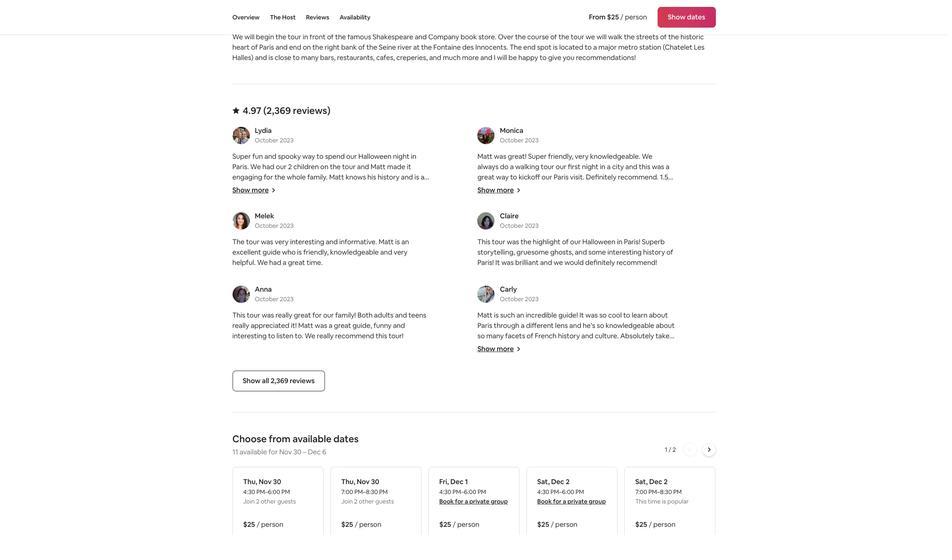 Task type: describe. For each thing, give the bounding box(es) containing it.
join for thu, nov 30 7:00 pm–8:30 pm join 2 other guests
[[341, 498, 353, 506]]

reviews
[[290, 376, 315, 386]]

is inside the 'sat, dec 2 7:00 pm–8:30 pm this time is popular'
[[662, 498, 666, 506]]

a inside 'super fun and spooky way to spend our halloween night in paris. we had our 2 children on the tour and matt made it engaging for the whole family. matt knows his history and is a great storyteller!'
[[421, 173, 425, 182]]

happy
[[519, 53, 538, 62]]

was up the do
[[494, 152, 507, 161]]

it inside "this tour was the highlight of our halloween in paris! superb storytelling, gruesome ghosts, and some interesting history of paris! it was brilliant and we would definitely recommend!"
[[496, 258, 500, 267]]

this for this tour was really great for our family! both adults and teens really appreciated it! matt was a great guide, funny and interesting to listen to. we really recommend this tour!
[[232, 311, 245, 320]]

a inside fri, dec 1 4:30 pm–6:00 pm book for a private group
[[465, 498, 468, 506]]

close
[[275, 53, 291, 62]]

superb
[[642, 237, 665, 246]]

1 horizontal spatial will
[[497, 53, 507, 62]]

reviews)
[[293, 104, 331, 117]]

les
[[694, 43, 705, 52]]

lydia october 2023
[[255, 126, 294, 144]]

october for monica
[[500, 136, 524, 144]]

super inside matt was great! super friendly, very knowledgeable. we always do a walking tour our first night in a city and this was a great way to kickoff our paris visit. definitely recommend. 1.5 hours- pert amount of time. we did the evening one and it was a nice way to see the city at night.
[[528, 152, 547, 161]]

the for the tour was very interesting and informative. matt is an excellent guide who is friendly, knowledgeable and very helpful. we had a great time.
[[232, 237, 245, 246]]

dates inside choose from available dates 11 available for nov 30 – dec 6
[[334, 433, 359, 445]]

it inside matt is such an incredible guide! it was so cool to learn about paris through a different lens and he's so knowledgeable about so many facets of french history and culture. absolutely take his tour!
[[580, 311, 584, 320]]

halloween inside 'super fun and spooky way to spend our halloween night in paris. we had our 2 children on the tour and matt made it engaging for the whole family. matt knows his history and is a great storyteller!'
[[359, 152, 392, 161]]

great up it!
[[294, 311, 311, 320]]

innocents.
[[475, 43, 508, 52]]

in inside 'super fun and spooky way to spend our halloween night in paris. we had our 2 children on the tour and matt made it engaging for the whole family. matt knows his history and is a great storyteller!'
[[411, 152, 417, 161]]

the up bank
[[335, 32, 346, 41]]

is inside matt is such an incredible guide! it was so cool to learn about paris through a different lens and he's so knowledgeable about so many facets of french history and culture. absolutely take his tour!
[[494, 311, 499, 320]]

was right it!
[[315, 321, 327, 330]]

different
[[526, 321, 554, 330]]

october for melek
[[255, 222, 279, 230]]

show more button for way
[[478, 186, 521, 195]]

nov for thu, nov 30 4:30 pm–6:00 pm join 2 other guests
[[259, 477, 272, 487]]

seine
[[379, 43, 396, 52]]

this for this tour was the highlight of our halloween in paris! superb storytelling, gruesome ghosts, and some interesting history of paris! it was brilliant and we would definitely recommend!
[[478, 237, 491, 246]]

matt inside matt was great! super friendly, very knowledgeable. we always do a walking tour our first night in a city and this was a great way to kickoff our paris visit. definitely recommend. 1.5 hours- pert amount of time. we did the evening one and it was a nice way to see the city at night.
[[478, 152, 493, 161]]

1 horizontal spatial available
[[293, 433, 332, 445]]

lydia
[[255, 126, 272, 135]]

for inside 'super fun and spooky way to spend our halloween night in paris. we had our 2 children on the tour and matt made it engaging for the whole family. matt knows his history and is a great storyteller!'
[[264, 173, 273, 182]]

recommendations!
[[576, 53, 636, 62]]

0 vertical spatial paris!
[[624, 237, 641, 246]]

pm for thu, nov 30 7:00 pm–8:30 pm join 2 other guests
[[379, 488, 388, 496]]

2 vertical spatial so
[[478, 332, 485, 341]]

to.
[[295, 332, 303, 341]]

many inside matt is such an incredible guide! it was so cool to learn about paris through a different lens and he's so knowledgeable about so many facets of french history and culture. absolutely take his tour!
[[487, 332, 504, 341]]

walk
[[608, 32, 623, 41]]

matt inside this tour was really great for our family! both adults and teens really appreciated it! matt was a great guide, funny and interesting to listen to. we really recommend this tour!
[[298, 321, 313, 330]]

knows
[[346, 173, 366, 182]]

carly image
[[478, 286, 495, 303]]

500 m
[[592, 13, 605, 17]]

family!
[[335, 311, 356, 320]]

night.
[[566, 193, 584, 202]]

was inside the tour was very interesting and informative. matt is an excellent guide who is friendly, knowledgeable and very helpful. we had a great time.
[[261, 237, 273, 246]]

the inside we will begin the tour in front of the famous shakespeare and company book store.  over the course of the tour we will walk the streets of the historic heart of paris and end on the right bank of the seine river at the fontaine des innocents.  the end spot is located to a major metro station (chatelet les halles) and is close to many bars, restaurants, cafes, creperies, and much more and i will be happy to give you recommendations!
[[510, 43, 522, 52]]

major
[[599, 43, 617, 52]]

the inside "this tour was the highlight of our halloween in paris! superb storytelling, gruesome ghosts, and some interesting history of paris! it was brilliant and we would definitely recommend!"
[[521, 237, 532, 246]]

history inside matt is such an incredible guide! it was so cool to learn about paris through a different lens and he's so knowledgeable about so many facets of french history and culture. absolutely take his tour!
[[558, 332, 580, 341]]

we inside 'super fun and spooky way to spend our halloween night in paris. we had our 2 children on the tour and matt made it engaging for the whole family. matt knows his history and is a great storyteller!'
[[250, 162, 261, 171]]

carly
[[500, 285, 517, 294]]

guide,
[[353, 321, 372, 330]]

our inside "this tour was the highlight of our halloween in paris! superb storytelling, gruesome ghosts, and some interesting history of paris! it was brilliant and we would definitely recommend!"
[[570, 237, 581, 246]]

the up the storyteller!
[[275, 173, 285, 182]]

to down spot
[[540, 53, 547, 62]]

matt right family.
[[329, 173, 344, 182]]

night inside 'super fun and spooky way to spend our halloween night in paris. we had our 2 children on the tour and matt made it engaging for the whole family. matt knows his history and is a great storyteller!'
[[393, 152, 410, 161]]

monica october 2023
[[500, 126, 539, 144]]

family.
[[307, 173, 328, 182]]

in inside we will begin the tour in front of the famous shakespeare and company book store.  over the course of the tour we will walk the streets of the historic heart of paris and end on the right bank of the seine river at the fontaine des innocents.  the end spot is located to a major metro station (chatelet les halles) and is close to many bars, restaurants, cafes, creperies, and much more and i will be happy to give you recommendations!
[[303, 32, 308, 41]]

cool
[[608, 311, 622, 320]]

it inside 'super fun and spooky way to spend our halloween night in paris. we had our 2 children on the tour and matt made it engaging for the whole family. matt knows his history and is a great storyteller!'
[[407, 162, 411, 171]]

availability
[[340, 13, 371, 21]]

definitely
[[586, 173, 617, 182]]

october for claire
[[500, 222, 524, 230]]

show all 2,369 reviews
[[243, 376, 315, 386]]

through
[[494, 321, 520, 330]]

2023 for lydia
[[280, 136, 294, 144]]

to inside 'super fun and spooky way to spend our halloween night in paris. we had our 2 children on the tour and matt made it engaging for the whole family. matt knows his history and is a great storyteller!'
[[317, 152, 324, 161]]

7:00 for sat, dec 2
[[636, 488, 647, 496]]

choose
[[232, 433, 267, 445]]

october for anna
[[255, 295, 279, 303]]

7:00 for thu, nov 30
[[341, 488, 353, 496]]

an inside the tour was very interesting and informative. matt is an excellent guide who is friendly, knowledgeable and very helpful. we had a great time.
[[402, 237, 409, 246]]

(2,369
[[263, 104, 291, 117]]

such
[[500, 311, 515, 320]]

0 vertical spatial about
[[649, 311, 668, 320]]

4.97
[[243, 104, 261, 117]]

sat, dec 2 4:30 pm–6:00 pm book for a private group
[[538, 477, 606, 506]]

2 inside the thu, nov 30 7:00 pm–8:30 pm join 2 other guests
[[354, 498, 358, 506]]

1 vertical spatial really
[[232, 321, 249, 330]]

first
[[568, 162, 581, 171]]

matt left made
[[371, 162, 386, 171]]

book
[[461, 32, 477, 41]]

person for fri, dec 1 4:30 pm–6:00 pm book for a private group
[[457, 520, 480, 529]]

all
[[262, 376, 269, 386]]

join for thu, nov 30 4:30 pm–6:00 pm join 2 other guests
[[243, 498, 255, 506]]

2 horizontal spatial will
[[597, 32, 607, 41]]

book for a private group link for fri, dec 1
[[439, 498, 508, 506]]

learn
[[632, 311, 648, 320]]

on inside 'super fun and spooky way to spend our halloween night in paris. we had our 2 children on the tour and matt made it engaging for the whole family. matt knows his history and is a great storyteller!'
[[320, 162, 329, 171]]

our right kickoff
[[542, 173, 552, 182]]

he's
[[583, 321, 596, 330]]

this tour was the highlight of our halloween in paris! superb storytelling, gruesome ghosts, and some interesting history of paris! it was brilliant and we would definitely recommend!
[[478, 237, 674, 267]]

company
[[428, 32, 459, 41]]

more for matt was great! super friendly, very knowledgeable. we always do a walking tour our first night in a city and this was a great way to kickoff our paris visit. definitely recommend. 1.5 hours- pert amount of time. we did the evening one and it was a nice way to see the city at night.
[[497, 186, 514, 195]]

fun
[[253, 152, 263, 161]]

we inside "this tour was the highlight of our halloween in paris! superb storytelling, gruesome ghosts, and some interesting history of paris! it was brilliant and we would definitely recommend!"
[[554, 258, 563, 267]]

friendly, inside the tour was very interesting and informative. matt is an excellent guide who is friendly, knowledgeable and very helpful. we had a great time.
[[303, 248, 329, 257]]

thu, for thu, nov 30 7:00 pm–8:30 pm join 2 other guests
[[341, 477, 355, 487]]

creperies,
[[397, 53, 428, 62]]

way inside 'super fun and spooky way to spend our halloween night in paris. we had our 2 children on the tour and matt made it engaging for the whole family. matt knows his history and is a great storyteller!'
[[303, 152, 315, 161]]

anna
[[255, 285, 272, 294]]

/ for thu, nov 30 7:00 pm–8:30 pm join 2 other guests
[[355, 520, 358, 529]]

engaging
[[232, 173, 262, 182]]

the down spend
[[330, 162, 341, 171]]

an inside matt is such an incredible guide! it was so cool to learn about paris through a different lens and he's so knowledgeable about so many facets of french history and culture. absolutely take his tour!
[[517, 311, 524, 320]]

to up pert
[[510, 173, 517, 182]]

melek
[[255, 212, 274, 221]]

we inside we will begin the tour in front of the famous shakespeare and company book store.  over the course of the tour we will walk the streets of the historic heart of paris and end on the right bank of the seine river at the fontaine des innocents.  the end spot is located to a major metro station (chatelet les halles) and is close to many bars, restaurants, cafes, creperies, and much more and i will be happy to give you recommendations!
[[232, 32, 243, 41]]

person for thu, nov 30 4:30 pm–6:00 pm join 2 other guests
[[261, 520, 283, 529]]

was up the appreciated
[[262, 311, 274, 320]]

2023 for melek
[[280, 222, 294, 230]]

terms of use
[[647, 13, 672, 17]]

person up streets
[[625, 13, 647, 22]]

map
[[695, 13, 703, 17]]

give
[[548, 53, 562, 62]]

popular
[[668, 498, 689, 506]]

spooky
[[278, 152, 301, 161]]

helpful.
[[232, 258, 256, 267]]

dates inside 'show dates' link
[[687, 13, 706, 22]]

show more for way
[[478, 186, 514, 195]]

at inside we will begin the tour in front of the famous shakespeare and company book store.  over the course of the tour we will walk the streets of the historic heart of paris and end on the right bank of the seine river at the fontaine des innocents.  the end spot is located to a major metro station (chatelet les halles) and is close to many bars, restaurants, cafes, creperies, and much more and i will be happy to give you recommendations!
[[413, 43, 420, 52]]

at inside matt was great! super friendly, very knowledgeable. we always do a walking tour our first night in a city and this was a great way to kickoff our paris visit. definitely recommend. 1.5 hours- pert amount of time. we did the evening one and it was a nice way to see the city at night.
[[558, 193, 565, 202]]

evening
[[603, 183, 628, 192]]

sat, for sat, dec 2 4:30 pm–6:00 pm book for a private group
[[538, 477, 550, 487]]

i
[[494, 53, 496, 62]]

paris inside matt was great! super friendly, very knowledgeable. we always do a walking tour our first night in a city and this was a great way to kickoff our paris visit. definitely recommend. 1.5 hours- pert amount of time. we did the evening one and it was a nice way to see the city at night.
[[554, 173, 569, 182]]

streets
[[636, 32, 659, 41]]

2023 for claire
[[525, 222, 539, 230]]

recommend.
[[618, 173, 659, 182]]

thu, for thu, nov 30 4:30 pm–6:00 pm join 2 other guests
[[243, 477, 257, 487]]

tour inside this tour was really great for our family! both adults and teens really appreciated it! matt was a great guide, funny and interesting to listen to. we really recommend this tour!
[[247, 311, 260, 320]]

30 inside choose from available dates 11 available for nov 30 – dec 6
[[293, 448, 302, 457]]

from $25 / person
[[589, 13, 647, 22]]

pm–6:00 for 2
[[551, 488, 575, 496]]

great down family!
[[334, 321, 351, 330]]

time. inside the tour was very interesting and informative. matt is an excellent guide who is friendly, knowledgeable and very helpful. we had a great time.
[[307, 258, 323, 267]]

friendly, inside matt was great! super friendly, very knowledgeable. we always do a walking tour our first night in a city and this was a great way to kickoff our paris visit. definitely recommend. 1.5 hours- pert amount of time. we did the evening one and it was a nice way to see the city at night.
[[548, 152, 574, 161]]

show dates link
[[658, 7, 716, 28]]

we up night.
[[567, 183, 577, 192]]

1 horizontal spatial city
[[612, 162, 624, 171]]

the down definitely
[[591, 183, 601, 192]]

tour up located
[[571, 32, 584, 41]]

was down storytelling,
[[502, 258, 514, 267]]

carly october 2023
[[500, 285, 539, 303]]

tour inside the tour was very interesting and informative. matt is an excellent guide who is friendly, knowledgeable and very helpful. we had a great time.
[[246, 237, 260, 246]]

tour inside 'super fun and spooky way to spend our halloween night in paris. we had our 2 children on the tour and matt made it engaging for the whole family. matt knows his history and is a great storyteller!'
[[342, 162, 356, 171]]

take
[[656, 332, 670, 341]]

was inside matt is such an incredible guide! it was so cool to learn about paris through a different lens and he's so knowledgeable about so many facets of french history and culture. absolutely take his tour!
[[586, 311, 598, 320]]

book for a private group link for sat, dec 2
[[538, 498, 606, 506]]

funny
[[374, 321, 392, 330]]

the right the begin
[[276, 32, 286, 41]]

our left first
[[556, 162, 567, 171]]

famous
[[348, 32, 371, 41]]

show more for many
[[478, 344, 514, 354]]

ghosts,
[[551, 248, 574, 257]]

tour inside "this tour was the highlight of our halloween in paris! superb storytelling, gruesome ghosts, and some interesting history of paris! it was brilliant and we would definitely recommend!"
[[492, 237, 506, 246]]

1 vertical spatial available
[[240, 448, 267, 457]]

fri, dec 1 4:30 pm–6:00 pm book for a private group
[[439, 477, 508, 506]]

monica image
[[478, 127, 495, 144]]

nov for thu, nov 30 7:00 pm–8:30 pm join 2 other guests
[[357, 477, 370, 487]]

for inside fri, dec 1 4:30 pm–6:00 pm book for a private group
[[455, 498, 464, 506]]

french
[[535, 332, 557, 341]]

google image
[[235, 7, 263, 18]]

person for sat, dec 2 4:30 pm–6:00 pm book for a private group
[[556, 520, 578, 529]]

the up the creperies,
[[421, 43, 432, 52]]

$25 for thu, nov 30 4:30 pm–6:00 pm join 2 other guests
[[243, 520, 255, 529]]

much
[[443, 53, 461, 62]]

river
[[398, 43, 412, 52]]

incredible
[[526, 311, 557, 320]]

/ right m
[[621, 13, 624, 22]]

6
[[322, 448, 326, 457]]

history inside "this tour was the highlight of our halloween in paris! superb storytelling, gruesome ghosts, and some interesting history of paris! it was brilliant and we would definitely recommend!"
[[643, 248, 665, 257]]

hours-
[[478, 183, 498, 192]]

report a map error link
[[677, 13, 713, 17]]

$25 for thu, nov 30 7:00 pm–8:30 pm join 2 other guests
[[341, 520, 353, 529]]

adults
[[374, 311, 394, 320]]

guests for thu, nov 30 7:00 pm–8:30 pm join 2 other guests
[[376, 498, 394, 506]]

we up the recommend.
[[642, 152, 653, 161]]

pm–6:00 for 30
[[257, 488, 280, 496]]

to right close
[[293, 53, 300, 62]]

/ up the 'sat, dec 2 7:00 pm–8:30 pm this time is popular'
[[669, 446, 672, 454]]

the tour was very interesting and informative. matt is an excellent guide who is friendly, knowledgeable and very helpful. we had a great time.
[[232, 237, 409, 267]]

4:30 for thu,
[[243, 488, 255, 496]]

dec for sat, dec 2 4:30 pm–6:00 pm book for a private group
[[551, 477, 565, 487]]

reviews
[[306, 13, 329, 21]]

0 horizontal spatial paris!
[[478, 258, 494, 267]]

on inside we will begin the tour in front of the famous shakespeare and company book store.  over the course of the tour we will walk the streets of the historic heart of paris and end on the right bank of the seine river at the fontaine des innocents.  the end spot is located to a major metro station (chatelet les halles) and is close to many bars, restaurants, cafes, creperies, and much more and i will be happy to give you recommendations!
[[303, 43, 311, 52]]

see
[[520, 193, 531, 202]]

super inside 'super fun and spooky way to spend our halloween night in paris. we had our 2 children on the tour and matt made it engaging for the whole family. matt knows his history and is a great storyteller!'
[[232, 152, 251, 161]]

front
[[310, 32, 326, 41]]

2 vertical spatial way
[[498, 193, 510, 202]]

1 horizontal spatial 1
[[665, 446, 668, 454]]

$25 / person for thu, nov 30 7:00 pm–8:30 pm join 2 other guests
[[341, 520, 382, 529]]

a inside this tour was really great for our family! both adults and teens really appreciated it! matt was a great guide, funny and interesting to listen to. we really recommend this tour!
[[329, 321, 333, 330]]

$25 for sat, dec 2 7:00 pm–8:30 pm this time is popular
[[636, 520, 647, 529]]

0 horizontal spatial very
[[275, 237, 289, 246]]

for inside choose from available dates 11 available for nov 30 – dec 6
[[269, 448, 278, 457]]

0 vertical spatial so
[[600, 311, 607, 320]]

appreciated
[[251, 321, 290, 330]]

the up (chatelet on the right of page
[[669, 32, 679, 41]]

matt is such an incredible guide! it was so cool to learn about paris through a different lens and he's so knowledgeable about so many facets of french history and culture. absolutely take his tour!
[[478, 311, 675, 351]]

recommend!
[[617, 258, 657, 267]]

–
[[303, 448, 306, 457]]

history inside 'super fun and spooky way to spend our halloween night in paris. we had our 2 children on the tour and matt made it engaging for the whole family. matt knows his history and is a great storyteller!'
[[378, 173, 400, 182]]

1 horizontal spatial really
[[276, 311, 292, 320]]

bars,
[[320, 53, 336, 62]]

dec for fri, dec 1 4:30 pm–6:00 pm book for a private group
[[451, 477, 464, 487]]

dec for sat, dec 2 7:00 pm–8:30 pm this time is popular
[[649, 477, 663, 487]]

was up 1.5
[[652, 162, 665, 171]]

other for thu, nov 30 4:30 pm–6:00 pm join 2 other guests
[[261, 498, 276, 506]]

thu, nov 30 7:00 pm–8:30 pm join 2 other guests
[[341, 477, 394, 506]]

a inside sat, dec 2 4:30 pm–6:00 pm book for a private group
[[563, 498, 566, 506]]

30 for thu, nov 30 7:00 pm–8:30 pm join 2 other guests
[[371, 477, 379, 487]]

interesting inside "this tour was the highlight of our halloween in paris! superb storytelling, gruesome ghosts, and some interesting history of paris! it was brilliant and we would definitely recommend!"
[[608, 248, 642, 257]]

we inside the tour was very interesting and informative. matt is an excellent guide who is friendly, knowledgeable and very helpful. we had a great time.
[[257, 258, 268, 267]]

2 inside 'super fun and spooky way to spend our halloween night in paris. we had our 2 children on the tour and matt made it engaging for the whole family. matt knows his history and is a great storyteller!'
[[288, 162, 292, 171]]

who
[[282, 248, 296, 257]]

store.
[[479, 32, 497, 41]]

2 horizontal spatial really
[[317, 332, 334, 341]]

to inside matt is such an incredible guide! it was so cool to learn about paris through a different lens and he's so knowledgeable about so many facets of french history and culture. absolutely take his tour!
[[624, 311, 630, 320]]

$25 / person for sat, dec 2 4:30 pm–6:00 pm book for a private group
[[538, 520, 578, 529]]

paris inside we will begin the tour in front of the famous shakespeare and company book store.  over the course of the tour we will walk the streets of the historic heart of paris and end on the right bank of the seine river at the fontaine des innocents.  the end spot is located to a major metro station (chatelet les halles) and is close to many bars, restaurants, cafes, creperies, and much more and i will be happy to give you recommendations!
[[259, 43, 274, 52]]

over
[[498, 32, 514, 41]]

in inside "this tour was the highlight of our halloween in paris! superb storytelling, gruesome ghosts, and some interesting history of paris! it was brilliant and we would definitely recommend!"
[[617, 237, 623, 246]]

for inside sat, dec 2 4:30 pm–6:00 pm book for a private group
[[553, 498, 562, 506]]

fontaine
[[434, 43, 461, 52]]

spot
[[537, 43, 552, 52]]

spend
[[325, 152, 345, 161]]

1 end from the left
[[289, 43, 301, 52]]

the down front in the left top of the page
[[313, 43, 323, 52]]

sat, for sat, dec 2 7:00 pm–8:30 pm this time is popular
[[636, 477, 648, 487]]

amount
[[515, 183, 540, 192]]

the right see
[[533, 193, 544, 202]]

2023 for monica
[[525, 136, 539, 144]]

person for thu, nov 30 7:00 pm–8:30 pm join 2 other guests
[[359, 520, 382, 529]]

pm–6:00 for 1
[[453, 488, 476, 496]]

carly image
[[478, 286, 495, 303]]

one
[[629, 183, 641, 192]]

very inside matt was great! super friendly, very knowledgeable. we always do a walking tour our first night in a city and this was a great way to kickoff our paris visit. definitely recommend. 1.5 hours- pert amount of time. we did the evening one and it was a nice way to see the city at night.
[[575, 152, 589, 161]]

great inside the tour was very interesting and informative. matt is an excellent guide who is friendly, knowledgeable and very helpful. we had a great time.
[[288, 258, 305, 267]]



Task type: vqa. For each thing, say whether or not it's contained in the screenshot.


Task type: locate. For each thing, give the bounding box(es) containing it.
station
[[640, 43, 662, 52]]

1 horizontal spatial this
[[478, 237, 491, 246]]

more down 'engaging'
[[252, 186, 269, 195]]

night up made
[[393, 152, 410, 161]]

0 vertical spatial on
[[303, 43, 311, 52]]

0 horizontal spatial many
[[301, 53, 319, 62]]

1 inside fri, dec 1 4:30 pm–6:00 pm book for a private group
[[465, 477, 468, 487]]

1 vertical spatial way
[[496, 173, 509, 182]]

will right i at the right top of the page
[[497, 53, 507, 62]]

choose from available dates 11 available for nov 30 – dec 6
[[232, 433, 359, 457]]

1 horizontal spatial very
[[394, 248, 408, 257]]

0 horizontal spatial other
[[261, 498, 276, 506]]

3 pm from the left
[[478, 488, 486, 496]]

2 inside thu, nov 30 4:30 pm–6:00 pm join 2 other guests
[[256, 498, 260, 506]]

it inside matt was great! super friendly, very knowledgeable. we always do a walking tour our first night in a city and this was a great way to kickoff our paris visit. definitely recommend. 1.5 hours- pert amount of time. we did the evening one and it was a nice way to see the city at night.
[[656, 183, 661, 192]]

1 horizontal spatial book for a private group link
[[538, 498, 606, 506]]

500 m button
[[589, 12, 644, 18]]

the left seine
[[367, 43, 377, 52]]

sat,
[[538, 477, 550, 487], [636, 477, 648, 487]]

this left time
[[636, 498, 647, 506]]

/ down fri, dec 1 4:30 pm–6:00 pm book for a private group
[[453, 520, 456, 529]]

1 horizontal spatial time.
[[549, 183, 565, 192]]

for inside this tour was really great for our family! both adults and teens really appreciated it! matt was a great guide, funny and interesting to listen to. we really recommend this tour!
[[313, 311, 322, 320]]

pm–8:30
[[355, 488, 378, 496], [649, 488, 672, 496]]

1 horizontal spatial nov
[[279, 448, 292, 457]]

had inside 'super fun and spooky way to spend our halloween night in paris. we had our 2 children on the tour and matt made it engaging for the whole family. matt knows his history and is a great storyteller!'
[[263, 162, 274, 171]]

interesting down the appreciated
[[232, 332, 267, 341]]

knowledgeable down informative.
[[330, 248, 379, 257]]

0 horizontal spatial dates
[[334, 433, 359, 445]]

show more button for many
[[478, 344, 521, 354]]

a inside the tour was very interesting and informative. matt is an excellent guide who is friendly, knowledgeable and very helpful. we had a great time.
[[283, 258, 287, 267]]

interesting inside the tour was very interesting and informative. matt is an excellent guide who is friendly, knowledgeable and very helpful. we had a great time.
[[290, 237, 324, 246]]

1 horizontal spatial book
[[538, 498, 552, 506]]

1.5
[[660, 173, 669, 182]]

really up it!
[[276, 311, 292, 320]]

history down superb at top
[[643, 248, 665, 257]]

1 vertical spatial dates
[[334, 433, 359, 445]]

super
[[232, 152, 251, 161], [528, 152, 547, 161]]

2 inside sat, dec 2 4:30 pm–6:00 pm book for a private group
[[566, 477, 570, 487]]

many left bars,
[[301, 53, 319, 62]]

0 horizontal spatial 30
[[273, 477, 281, 487]]

more for super fun and spooky way to spend our halloween night in paris. we had our 2 children on the tour and matt made it engaging for the whole family. matt knows his history and is a great storyteller!
[[252, 186, 269, 195]]

available
[[293, 433, 332, 445], [240, 448, 267, 457]]

our inside this tour was really great for our family! both adults and teens really appreciated it! matt was a great guide, funny and interesting to listen to. we really recommend this tour!
[[323, 311, 334, 320]]

1 horizontal spatial join
[[341, 498, 353, 506]]

1 horizontal spatial paris!
[[624, 237, 641, 246]]

the inside button
[[270, 13, 281, 21]]

2 horizontal spatial history
[[643, 248, 665, 257]]

night
[[393, 152, 410, 161], [582, 162, 599, 171]]

show for matt is such an incredible guide! it was so cool to learn about paris through a different lens and he's so knowledgeable about so many facets of french history and culture. absolutely take his tour!
[[478, 344, 495, 354]]

made
[[387, 162, 405, 171]]

1 vertical spatial this
[[376, 332, 387, 341]]

guests for thu, nov 30 4:30 pm–6:00 pm join 2 other guests
[[277, 498, 296, 506]]

monica image
[[478, 127, 495, 144]]

is
[[553, 43, 558, 52], [269, 53, 273, 62], [415, 173, 419, 182], [395, 237, 400, 246], [297, 248, 302, 257], [494, 311, 499, 320], [662, 498, 666, 506]]

0 horizontal spatial 7:00
[[341, 488, 353, 496]]

pm inside sat, dec 2 4:30 pm–6:00 pm book for a private group
[[576, 488, 584, 496]]

knowledgeable inside matt is such an incredible guide! it was so cool to learn about paris through a different lens and he's so knowledgeable about so many facets of french history and culture. absolutely take his tour!
[[606, 321, 655, 330]]

2 group from the left
[[589, 498, 606, 506]]

great down 'engaging'
[[232, 183, 250, 192]]

many
[[301, 53, 319, 62], [487, 332, 504, 341]]

2 book from the left
[[538, 498, 552, 506]]

2 horizontal spatial this
[[636, 498, 647, 506]]

pm–8:30 for dec
[[649, 488, 672, 496]]

at
[[413, 43, 420, 52], [558, 193, 565, 202]]

the for the host
[[270, 13, 281, 21]]

/ down sat, dec 2 4:30 pm–6:00 pm book for a private group
[[551, 520, 554, 529]]

his inside matt is such an incredible guide! it was so cool to learn about paris through a different lens and he's so knowledgeable about so many facets of french history and culture. absolutely take his tour!
[[478, 342, 486, 351]]

excellent
[[232, 248, 261, 257]]

$25 / person down fri, dec 1 4:30 pm–6:00 pm book for a private group
[[439, 520, 480, 529]]

2 guests from the left
[[376, 498, 394, 506]]

show more down 'engaging'
[[232, 186, 269, 195]]

show for super fun and spooky way to spend our halloween night in paris. we had our 2 children on the tour and matt made it engaging for the whole family. matt knows his history and is a great storyteller!
[[232, 186, 250, 195]]

the inside the tour was very interesting and informative. matt is an excellent guide who is friendly, knowledgeable and very helpful. we had a great time.
[[232, 237, 245, 246]]

1 vertical spatial interesting
[[608, 248, 642, 257]]

2 thu, from the left
[[341, 477, 355, 487]]

0 vertical spatial way
[[303, 152, 315, 161]]

knowledgeable up absolutely
[[606, 321, 655, 330]]

claire image
[[478, 212, 495, 230], [478, 212, 495, 230]]

interesting up who
[[290, 237, 324, 246]]

0 horizontal spatial at
[[413, 43, 420, 52]]

nov inside the thu, nov 30 7:00 pm–8:30 pm join 2 other guests
[[357, 477, 370, 487]]

0 horizontal spatial really
[[232, 321, 249, 330]]

of inside matt was great! super friendly, very knowledgeable. we always do a walking tour our first night in a city and this was a great way to kickoff our paris visit. definitely recommend. 1.5 hours- pert amount of time. we did the evening one and it was a nice way to see the city at night.
[[541, 183, 548, 192]]

matt right it!
[[298, 321, 313, 330]]

0 horizontal spatial friendly,
[[303, 248, 329, 257]]

october down anna
[[255, 295, 279, 303]]

0 vertical spatial history
[[378, 173, 400, 182]]

0 horizontal spatial time.
[[307, 258, 323, 267]]

group for 2
[[589, 498, 606, 506]]

overview button
[[232, 0, 260, 35]]

show more down facets
[[478, 344, 514, 354]]

right
[[325, 43, 340, 52]]

2 horizontal spatial nov
[[357, 477, 370, 487]]

paris! down storytelling,
[[478, 258, 494, 267]]

2 horizontal spatial 4:30
[[538, 488, 549, 496]]

great
[[478, 173, 495, 182], [232, 183, 250, 192], [288, 258, 305, 267], [294, 311, 311, 320], [334, 321, 351, 330]]

do
[[500, 162, 509, 171]]

time. inside matt was great! super friendly, very knowledgeable. we always do a walking tour our first night in a city and this was a great way to kickoff our paris visit. definitely recommend. 1.5 hours- pert amount of time. we did the evening one and it was a nice way to see the city at night.
[[549, 183, 565, 192]]

more
[[462, 53, 479, 62], [252, 186, 269, 195], [497, 186, 514, 195], [497, 344, 514, 354]]

super up paris.
[[232, 152, 251, 161]]

the up metro
[[624, 32, 635, 41]]

brilliant
[[516, 258, 539, 267]]

1 $25 / person from the left
[[243, 520, 283, 529]]

0 vertical spatial paris
[[259, 43, 274, 52]]

1 7:00 from the left
[[341, 488, 353, 496]]

0 horizontal spatial this
[[376, 332, 387, 341]]

1 vertical spatial had
[[269, 258, 281, 267]]

2023 for anna
[[280, 295, 294, 303]]

we inside this tour was really great for our family! both adults and teens really appreciated it! matt was a great guide, funny and interesting to listen to. we really recommend this tour!
[[305, 332, 315, 341]]

available up –
[[293, 433, 332, 445]]

0 vertical spatial had
[[263, 162, 274, 171]]

2 pm from the left
[[379, 488, 388, 496]]

1 horizontal spatial friendly,
[[548, 152, 574, 161]]

0 vertical spatial interesting
[[290, 237, 324, 246]]

to left spend
[[317, 152, 324, 161]]

will
[[245, 32, 255, 41], [597, 32, 607, 41], [497, 53, 507, 62]]

it!
[[291, 321, 297, 330]]

1 pm–8:30 from the left
[[355, 488, 378, 496]]

nov
[[279, 448, 292, 457], [259, 477, 272, 487], [357, 477, 370, 487]]

knowledgeable
[[330, 248, 379, 257], [606, 321, 655, 330]]

list containing lydia
[[229, 126, 719, 371]]

way down pert
[[498, 193, 510, 202]]

1 horizontal spatial his
[[478, 342, 486, 351]]

to right located
[[585, 43, 592, 52]]

1 other from the left
[[261, 498, 276, 506]]

pm for fri, dec 1 4:30 pm–6:00 pm book for a private group
[[478, 488, 486, 496]]

0 vertical spatial 1
[[665, 446, 668, 454]]

book for sat,
[[538, 498, 552, 506]]

melek image
[[232, 212, 250, 230]]

guests inside thu, nov 30 4:30 pm–6:00 pm join 2 other guests
[[277, 498, 296, 506]]

tour up "excellent"
[[246, 237, 260, 246]]

/ for sat, dec 2 4:30 pm–6:00 pm book for a private group
[[551, 520, 554, 529]]

person down the thu, nov 30 7:00 pm–8:30 pm join 2 other guests
[[359, 520, 382, 529]]

the up be
[[510, 43, 522, 52]]

$25 / person for thu, nov 30 4:30 pm–6:00 pm join 2 other guests
[[243, 520, 283, 529]]

city down knowledgeable.
[[612, 162, 624, 171]]

a inside we will begin the tour in front of the famous shakespeare and company book store.  over the course of the tour we will walk the streets of the historic heart of paris and end on the right bank of the seine river at the fontaine des innocents.  the end spot is located to a major metro station (chatelet les halles) and is close to many bars, restaurants, cafes, creperies, and much more and i will be happy to give you recommendations!
[[594, 43, 597, 52]]

0 horizontal spatial 4:30
[[243, 488, 255, 496]]

dec inside fri, dec 1 4:30 pm–6:00 pm book for a private group
[[451, 477, 464, 487]]

0 horizontal spatial book
[[439, 498, 454, 506]]

paris left through
[[478, 321, 493, 330]]

2 $25 / person from the left
[[341, 520, 382, 529]]

pm–6:00 inside sat, dec 2 4:30 pm–6:00 pm book for a private group
[[551, 488, 575, 496]]

time
[[648, 498, 661, 506]]

definitely
[[586, 258, 615, 267]]

bank
[[341, 43, 357, 52]]

tour down host
[[288, 32, 301, 41]]

tour! inside this tour was really great for our family! both adults and teens really appreciated it! matt was a great guide, funny and interesting to listen to. we really recommend this tour!
[[389, 332, 404, 341]]

0 vertical spatial halloween
[[359, 152, 392, 161]]

nov inside thu, nov 30 4:30 pm–6:00 pm join 2 other guests
[[259, 477, 272, 487]]

des
[[463, 43, 474, 52]]

7:00 inside the thu, nov 30 7:00 pm–8:30 pm join 2 other guests
[[341, 488, 353, 496]]

knowledgeable.
[[590, 152, 641, 161]]

1 thu, from the left
[[243, 477, 257, 487]]

was
[[494, 152, 507, 161], [652, 162, 665, 171], [662, 183, 675, 192], [261, 237, 273, 246], [507, 237, 519, 246], [502, 258, 514, 267], [262, 311, 274, 320], [586, 311, 598, 320], [315, 321, 327, 330]]

at left night.
[[558, 193, 565, 202]]

1 group from the left
[[491, 498, 508, 506]]

thu, inside the thu, nov 30 7:00 pm–8:30 pm join 2 other guests
[[341, 477, 355, 487]]

2 end from the left
[[524, 43, 536, 52]]

halloween inside "this tour was the highlight of our halloween in paris! superb storytelling, gruesome ghosts, and some interesting history of paris! it was brilliant and we would definitely recommend!"
[[583, 237, 616, 246]]

october down monica
[[500, 136, 524, 144]]

knowledgeable inside the tour was very interesting and informative. matt is an excellent guide who is friendly, knowledgeable and very helpful. we had a great time.
[[330, 248, 379, 257]]

pm–8:30 for nov
[[355, 488, 378, 496]]

0 horizontal spatial will
[[245, 32, 255, 41]]

tour!
[[389, 332, 404, 341], [488, 342, 503, 351]]

/ for thu, nov 30 4:30 pm–6:00 pm join 2 other guests
[[257, 520, 260, 529]]

book for fri,
[[439, 498, 454, 506]]

1 horizontal spatial halloween
[[583, 237, 616, 246]]

on down front in the left top of the page
[[303, 43, 311, 52]]

person for sat, dec 2 7:00 pm–8:30 pm this time is popular
[[654, 520, 676, 529]]

5 $25 / person from the left
[[636, 520, 676, 529]]

1 vertical spatial city
[[545, 193, 557, 202]]

was down 1.5
[[662, 183, 675, 192]]

for
[[264, 173, 273, 182], [313, 311, 322, 320], [269, 448, 278, 457], [455, 498, 464, 506], [553, 498, 562, 506]]

matt inside the tour was very interesting and informative. matt is an excellent guide who is friendly, knowledgeable and very helpful. we had a great time.
[[379, 237, 394, 246]]

sat, inside sat, dec 2 4:30 pm–6:00 pm book for a private group
[[538, 477, 550, 487]]

1 pm–6:00 from the left
[[257, 488, 280, 496]]

we right to.
[[305, 332, 315, 341]]

was up storytelling,
[[507, 237, 519, 246]]

2 sat, from the left
[[636, 477, 648, 487]]

$25 / person down thu, nov 30 4:30 pm–6:00 pm join 2 other guests
[[243, 520, 283, 529]]

1 horizontal spatial dates
[[687, 13, 706, 22]]

pm inside the thu, nov 30 7:00 pm–8:30 pm join 2 other guests
[[379, 488, 388, 496]]

2023 up incredible
[[525, 295, 539, 303]]

october inside melek october 2023
[[255, 222, 279, 230]]

4 pm from the left
[[576, 488, 584, 496]]

1 private from the left
[[470, 498, 490, 506]]

2 7:00 from the left
[[636, 488, 647, 496]]

4 $25 / person from the left
[[538, 520, 578, 529]]

0 vertical spatial it
[[407, 162, 411, 171]]

pm for thu, nov 30 4:30 pm–6:00 pm join 2 other guests
[[282, 488, 290, 496]]

paris! left superb at top
[[624, 237, 641, 246]]

guests inside the thu, nov 30 7:00 pm–8:30 pm join 2 other guests
[[376, 498, 394, 506]]

$25 for fri, dec 1 4:30 pm–6:00 pm book for a private group
[[439, 520, 451, 529]]

storyteller!
[[251, 183, 286, 192]]

0 horizontal spatial this
[[232, 311, 245, 320]]

2023 up great!
[[525, 136, 539, 144]]

m
[[600, 13, 604, 17]]

1 horizontal spatial super
[[528, 152, 547, 161]]

our right spend
[[346, 152, 357, 161]]

1 guests from the left
[[277, 498, 296, 506]]

great inside 'super fun and spooky way to spend our halloween night in paris. we had our 2 children on the tour and matt made it engaging for the whole family. matt knows his history and is a great storyteller!'
[[232, 183, 250, 192]]

this inside this tour was really great for our family! both adults and teens really appreciated it! matt was a great guide, funny and interesting to listen to. we really recommend this tour!
[[376, 332, 387, 341]]

1 vertical spatial an
[[517, 311, 524, 320]]

map region
[[165, 0, 717, 36]]

0 horizontal spatial on
[[303, 43, 311, 52]]

from
[[589, 13, 606, 22]]

had down fun
[[263, 162, 274, 171]]

4:30 for sat,
[[538, 488, 549, 496]]

you
[[563, 53, 575, 62]]

2 book for a private group link from the left
[[538, 498, 606, 506]]

0 horizontal spatial pm–6:00
[[257, 488, 280, 496]]

show more button down facets
[[478, 344, 521, 354]]

1 horizontal spatial it
[[580, 311, 584, 320]]

2 vertical spatial really
[[317, 332, 334, 341]]

$25 for sat, dec 2 4:30 pm–6:00 pm book for a private group
[[538, 520, 549, 529]]

october for lydia
[[255, 136, 279, 144]]

1 horizontal spatial pm–8:30
[[649, 488, 672, 496]]

more down des
[[462, 53, 479, 62]]

3 pm–6:00 from the left
[[551, 488, 575, 496]]

show all 2,369 reviews link
[[232, 371, 325, 392]]

kickoff
[[519, 173, 540, 182]]

0 horizontal spatial the
[[232, 237, 245, 246]]

2023 inside melek october 2023
[[280, 222, 294, 230]]

the left host
[[270, 13, 281, 21]]

4.97 (2,369 reviews)
[[243, 104, 331, 117]]

really
[[276, 311, 292, 320], [232, 321, 249, 330], [317, 332, 334, 341]]

0 horizontal spatial interesting
[[232, 332, 267, 341]]

paris inside matt is such an incredible guide! it was so cool to learn about paris through a different lens and he's so knowledgeable about so many facets of french history and culture. absolutely take his tour!
[[478, 321, 493, 330]]

2023 up who
[[280, 222, 294, 230]]

october for carly
[[500, 295, 524, 303]]

1 horizontal spatial guests
[[376, 498, 394, 506]]

join inside the thu, nov 30 7:00 pm–8:30 pm join 2 other guests
[[341, 498, 353, 506]]

anna image
[[232, 286, 250, 303]]

0 vertical spatial tour!
[[389, 332, 404, 341]]

host
[[282, 13, 296, 21]]

1 pm from the left
[[282, 488, 290, 496]]

it down 1.5
[[656, 183, 661, 192]]

we down fun
[[250, 162, 261, 171]]

2 join from the left
[[341, 498, 353, 506]]

would
[[565, 258, 584, 267]]

$25 / person for fri, dec 1 4:30 pm–6:00 pm book for a private group
[[439, 520, 480, 529]]

october inside lydia october 2023
[[255, 136, 279, 144]]

other for thu, nov 30 7:00 pm–8:30 pm join 2 other guests
[[359, 498, 374, 506]]

1 vertical spatial 1
[[465, 477, 468, 487]]

will up the heart
[[245, 32, 255, 41]]

30 inside thu, nov 30 4:30 pm–6:00 pm join 2 other guests
[[273, 477, 281, 487]]

this inside the 'sat, dec 2 7:00 pm–8:30 pm this time is popular'
[[636, 498, 647, 506]]

anna image
[[232, 286, 250, 303]]

pm–6:00
[[257, 488, 280, 496], [453, 488, 476, 496], [551, 488, 575, 496]]

0 horizontal spatial sat,
[[538, 477, 550, 487]]

on
[[303, 43, 311, 52], [320, 162, 329, 171]]

0 vertical spatial city
[[612, 162, 624, 171]]

2 pm–6:00 from the left
[[453, 488, 476, 496]]

2023
[[280, 136, 294, 144], [525, 136, 539, 144], [280, 222, 294, 230], [525, 222, 539, 230], [280, 295, 294, 303], [525, 295, 539, 303]]

0 vertical spatial many
[[301, 53, 319, 62]]

many inside we will begin the tour in front of the famous shakespeare and company book store.  over the course of the tour we will walk the streets of the historic heart of paris and end on the right bank of the seine river at the fontaine des innocents.  the end spot is located to a major metro station (chatelet les halles) and is close to many bars, restaurants, cafes, creperies, and much more and i will be happy to give you recommendations!
[[301, 53, 319, 62]]

tour! down through
[[488, 342, 503, 351]]

interesting up recommend!
[[608, 248, 642, 257]]

1 join from the left
[[243, 498, 255, 506]]

(chatelet
[[663, 43, 693, 52]]

0 horizontal spatial 1
[[465, 477, 468, 487]]

2023 for carly
[[525, 295, 539, 303]]

the up located
[[559, 32, 570, 41]]

2 4:30 from the left
[[439, 488, 451, 496]]

1 right fri,
[[465, 477, 468, 487]]

1 vertical spatial it
[[580, 311, 584, 320]]

tour up storytelling,
[[492, 237, 506, 246]]

book inside fri, dec 1 4:30 pm–6:00 pm book for a private group
[[439, 498, 454, 506]]

0 vertical spatial this
[[639, 162, 651, 171]]

had inside the tour was very interesting and informative. matt is an excellent guide who is friendly, knowledgeable and very helpful. we had a great time.
[[269, 258, 281, 267]]

2 pm–8:30 from the left
[[649, 488, 672, 496]]

group for 1
[[491, 498, 508, 506]]

of
[[660, 13, 664, 17], [327, 32, 334, 41], [551, 32, 557, 41], [660, 32, 667, 41], [251, 43, 258, 52], [358, 43, 365, 52], [541, 183, 548, 192], [562, 237, 569, 246], [667, 248, 674, 257], [527, 332, 534, 341]]

halles)
[[232, 53, 254, 62]]

30 for thu, nov 30 4:30 pm–6:00 pm join 2 other guests
[[273, 477, 281, 487]]

report
[[677, 13, 690, 17]]

a inside matt is such an incredible guide! it was so cool to learn about paris through a different lens and he's so knowledgeable about so many facets of french history and culture. absolutely take his tour!
[[521, 321, 525, 330]]

5 pm from the left
[[674, 488, 682, 496]]

of inside matt is such an incredible guide! it was so cool to learn about paris through a different lens and he's so knowledgeable about so many facets of french history and culture. absolutely take his tour!
[[527, 332, 534, 341]]

0 vertical spatial friendly,
[[548, 152, 574, 161]]

available down choose
[[240, 448, 267, 457]]

great down who
[[288, 258, 305, 267]]

always
[[478, 162, 499, 171]]

private for sat, dec 2
[[568, 498, 588, 506]]

city
[[612, 162, 624, 171], [545, 193, 557, 202]]

end up close
[[289, 43, 301, 52]]

matt inside matt is such an incredible guide! it was so cool to learn about paris through a different lens and he's so knowledgeable about so many facets of french history and culture. absolutely take his tour!
[[478, 311, 493, 320]]

1 sat, from the left
[[538, 477, 550, 487]]

1 vertical spatial tour!
[[488, 342, 503, 351]]

dec inside choose from available dates 11 available for nov 30 – dec 6
[[308, 448, 321, 457]]

thu, nov 30 4:30 pm–6:00 pm join 2 other guests
[[243, 477, 296, 506]]

0 horizontal spatial thu,
[[243, 477, 257, 487]]

2 vertical spatial the
[[232, 237, 245, 246]]

pm inside the 'sat, dec 2 7:00 pm–8:30 pm this time is popular'
[[674, 488, 682, 496]]

0 horizontal spatial tour!
[[389, 332, 404, 341]]

super up walking at the right top
[[528, 152, 547, 161]]

2 super from the left
[[528, 152, 547, 161]]

way up 'children'
[[303, 152, 315, 161]]

begin
[[256, 32, 274, 41]]

1 horizontal spatial knowledgeable
[[606, 321, 655, 330]]

this
[[478, 237, 491, 246], [232, 311, 245, 320], [636, 498, 647, 506]]

more for matt is such an incredible guide! it was so cool to learn about paris through a different lens and he's so knowledgeable about so many facets of french history and culture. absolutely take his tour!
[[497, 344, 514, 354]]

guests
[[277, 498, 296, 506], [376, 498, 394, 506]]

lydia image
[[232, 127, 250, 144], [232, 127, 250, 144]]

3 $25 / person from the left
[[439, 520, 480, 529]]

we inside we will begin the tour in front of the famous shakespeare and company book store.  over the course of the tour we will walk the streets of the historic heart of paris and end on the right bank of the seine river at the fontaine des innocents.  the end spot is located to a major metro station (chatelet les halles) and is close to many bars, restaurants, cafes, creperies, and much more and i will be happy to give you recommendations!
[[586, 32, 595, 41]]

so left facets
[[478, 332, 485, 341]]

had down guide
[[269, 258, 281, 267]]

on up family.
[[320, 162, 329, 171]]

was up he's
[[586, 311, 598, 320]]

/ for fri, dec 1 4:30 pm–6:00 pm book for a private group
[[453, 520, 456, 529]]

/ down thu, nov 30 4:30 pm–6:00 pm join 2 other guests
[[257, 520, 260, 529]]

our up ghosts, at the right top of page
[[570, 237, 581, 246]]

0 horizontal spatial nov
[[259, 477, 272, 487]]

october down carly
[[500, 295, 524, 303]]

is inside 'super fun and spooky way to spend our halloween night in paris. we had our 2 children on the tour and matt made it engaging for the whole family. matt knows his history and is a great storyteller!'
[[415, 173, 419, 182]]

1 horizontal spatial group
[[589, 498, 606, 506]]

/ for sat, dec 2 7:00 pm–8:30 pm this time is popular
[[649, 520, 652, 529]]

1 4:30 from the left
[[243, 488, 255, 496]]

interesting inside this tour was really great for our family! both adults and teens really appreciated it! matt was a great guide, funny and interesting to listen to. we really recommend this tour!
[[232, 332, 267, 341]]

pm for sat, dec 2 7:00 pm–8:30 pm this time is popular
[[674, 488, 682, 496]]

2 other from the left
[[359, 498, 374, 506]]

private
[[470, 498, 490, 506], [568, 498, 588, 506]]

show for matt was great! super friendly, very knowledgeable. we always do a walking tour our first night in a city and this was a great way to kickoff our paris visit. definitely recommend. 1.5 hours- pert amount of time. we did the evening one and it was a nice way to see the city at night.
[[478, 186, 495, 195]]

4:30 inside thu, nov 30 4:30 pm–6:00 pm join 2 other guests
[[243, 488, 255, 496]]

1 horizontal spatial the
[[270, 13, 281, 21]]

1 super from the left
[[232, 152, 251, 161]]

0 horizontal spatial an
[[402, 237, 409, 246]]

show more down the 'always'
[[478, 186, 514, 195]]

1 vertical spatial about
[[656, 321, 675, 330]]

pm inside thu, nov 30 4:30 pm–6:00 pm join 2 other guests
[[282, 488, 290, 496]]

visit.
[[570, 173, 585, 182]]

1 horizontal spatial pm–6:00
[[453, 488, 476, 496]]

dec
[[308, 448, 321, 457], [451, 477, 464, 487], [551, 477, 565, 487], [649, 477, 663, 487]]

night inside matt was great! super friendly, very knowledgeable. we always do a walking tour our first night in a city and this was a great way to kickoff our paris visit. definitely recommend. 1.5 hours- pert amount of time. we did the evening one and it was a nice way to see the city at night.
[[582, 162, 599, 171]]

list
[[229, 126, 719, 371]]

0 vertical spatial this
[[478, 237, 491, 246]]

private for fri, dec 1
[[470, 498, 490, 506]]

1 vertical spatial this
[[232, 311, 245, 320]]

1 horizontal spatial this
[[639, 162, 651, 171]]

reviews button
[[306, 0, 329, 35]]

the up "excellent"
[[232, 237, 245, 246]]

0 vertical spatial an
[[402, 237, 409, 246]]

the right over at the top
[[515, 32, 526, 41]]

1
[[665, 446, 668, 454], [465, 477, 468, 487]]

show more button for engaging
[[232, 186, 276, 195]]

our down spooky
[[276, 162, 287, 171]]

7:00 inside the 'sat, dec 2 7:00 pm–8:30 pm this time is popular'
[[636, 488, 647, 496]]

tour! inside matt is such an incredible guide! it was so cool to learn about paris through a different lens and he's so knowledgeable about so many facets of french history and culture. absolutely take his tour!
[[488, 342, 503, 351]]

we up the heart
[[232, 32, 243, 41]]

terms of use link
[[647, 13, 672, 17]]

1 horizontal spatial end
[[524, 43, 536, 52]]

to right cool
[[624, 311, 630, 320]]

melek image
[[232, 212, 250, 230]]

3 4:30 from the left
[[538, 488, 549, 496]]

1 vertical spatial halloween
[[583, 237, 616, 246]]

the host
[[270, 13, 296, 21]]

guide
[[263, 248, 281, 257]]

friendly, up first
[[548, 152, 574, 161]]

2023 up it!
[[280, 295, 294, 303]]

0 horizontal spatial available
[[240, 448, 267, 457]]

to left see
[[512, 193, 519, 202]]

in inside matt was great! super friendly, very knowledgeable. we always do a walking tour our first night in a city and this was a great way to kickoff our paris visit. definitely recommend. 1.5 hours- pert amount of time. we did the evening one and it was a nice way to see the city at night.
[[600, 162, 606, 171]]

4:30 inside fri, dec 1 4:30 pm–6:00 pm book for a private group
[[439, 488, 451, 496]]

$25 / person for sat, dec 2 7:00 pm–8:30 pm this time is popular
[[636, 520, 676, 529]]

fri,
[[439, 477, 449, 487]]

our left family!
[[323, 311, 334, 320]]

group inside sat, dec 2 4:30 pm–6:00 pm book for a private group
[[589, 498, 606, 506]]

to inside this tour was really great for our family! both adults and teens really appreciated it! matt was a great guide, funny and interesting to listen to. we really recommend this tour!
[[268, 332, 275, 341]]

really right to.
[[317, 332, 334, 341]]

1 vertical spatial on
[[320, 162, 329, 171]]

1 horizontal spatial night
[[582, 162, 599, 171]]

1 horizontal spatial interesting
[[290, 237, 324, 246]]

tour! down funny
[[389, 332, 404, 341]]

terms
[[647, 13, 659, 17]]

the host button
[[270, 0, 296, 35]]

located
[[559, 43, 584, 52]]

his inside 'super fun and spooky way to spend our halloween night in paris. we had our 2 children on the tour and matt made it engaging for the whole family. matt knows his history and is a great storyteller!'
[[368, 173, 376, 182]]

gruesome
[[517, 248, 549, 257]]

1 horizontal spatial tour!
[[488, 342, 503, 351]]

great inside matt was great! super friendly, very knowledgeable. we always do a walking tour our first night in a city and this was a great way to kickoff our paris visit. definitely recommend. 1.5 hours- pert amount of time. we did the evening one and it was a nice way to see the city at night.
[[478, 173, 495, 182]]

this up the recommend.
[[639, 162, 651, 171]]

1 horizontal spatial paris
[[478, 321, 493, 330]]

great!
[[508, 152, 527, 161]]

show
[[668, 13, 686, 22], [232, 186, 250, 195], [478, 186, 495, 195], [478, 344, 495, 354], [243, 376, 261, 386]]

2 inside the 'sat, dec 2 7:00 pm–8:30 pm this time is popular'
[[664, 477, 668, 487]]

pm for sat, dec 2 4:30 pm–6:00 pm book for a private group
[[576, 488, 584, 496]]

friendly,
[[548, 152, 574, 161], [303, 248, 329, 257]]

4:30 for fri,
[[439, 488, 451, 496]]

pm–8:30 inside the 'sat, dec 2 7:00 pm–8:30 pm this time is popular'
[[649, 488, 672, 496]]

will up major
[[597, 32, 607, 41]]

1 book from the left
[[439, 498, 454, 506]]

pm
[[282, 488, 290, 496], [379, 488, 388, 496], [478, 488, 486, 496], [576, 488, 584, 496], [674, 488, 682, 496]]

paris left visit.
[[554, 173, 569, 182]]

1 vertical spatial so
[[597, 321, 604, 330]]

1 horizontal spatial 7:00
[[636, 488, 647, 496]]

0 horizontal spatial history
[[378, 173, 400, 182]]

1 book for a private group link from the left
[[439, 498, 508, 506]]

nov inside choose from available dates 11 available for nov 30 – dec 6
[[279, 448, 292, 457]]

this down anna image
[[232, 311, 245, 320]]

show more for engaging
[[232, 186, 269, 195]]

tour up knows
[[342, 162, 356, 171]]

october down lydia
[[255, 136, 279, 144]]

we down from
[[586, 32, 595, 41]]

0 horizontal spatial end
[[289, 43, 301, 52]]

0 horizontal spatial guests
[[277, 498, 296, 506]]

join inside thu, nov 30 4:30 pm–6:00 pm join 2 other guests
[[243, 498, 255, 506]]

2 private from the left
[[568, 498, 588, 506]]

0 vertical spatial time.
[[549, 183, 565, 192]]

more inside we will begin the tour in front of the famous shakespeare and company book store.  over the course of the tour we will walk the streets of the historic heart of paris and end on the right bank of the seine river at the fontaine des innocents.  the end spot is located to a major metro station (chatelet les halles) and is close to many bars, restaurants, cafes, creperies, and much more and i will be happy to give you recommendations!
[[462, 53, 479, 62]]

0 horizontal spatial his
[[368, 173, 376, 182]]



